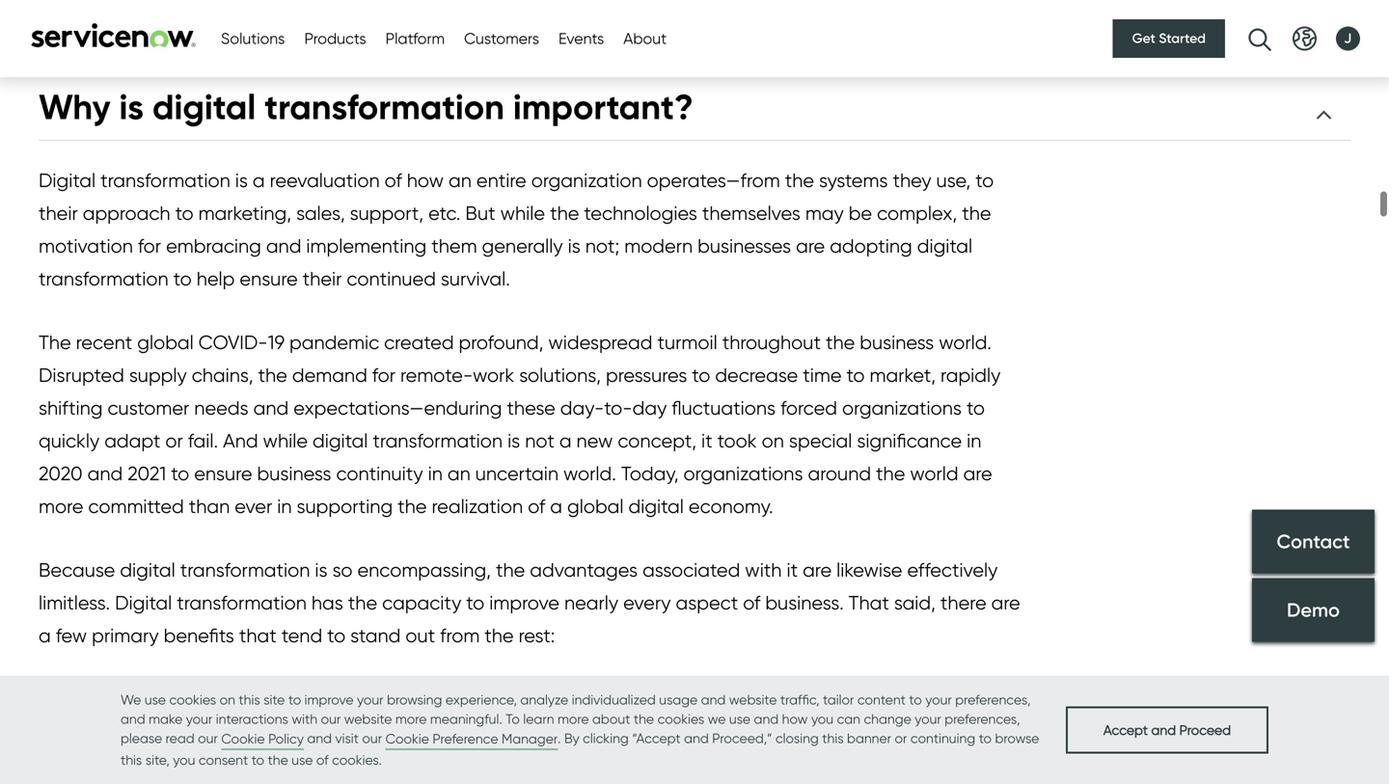 Task type: describe. For each thing, give the bounding box(es) containing it.
demand
[[292, 364, 367, 387]]

etc.
[[428, 202, 461, 225]]

management
[[277, 683, 447, 717]]

profound,
[[459, 331, 544, 354]]

0 vertical spatial preferences,
[[955, 692, 1031, 708]]

are up business. at bottom right
[[803, 559, 832, 582]]

sales,
[[296, 202, 345, 225]]

2 vertical spatial in
[[277, 495, 292, 518]]

adapt
[[104, 429, 161, 453]]

digital up continuity
[[313, 429, 368, 453]]

cookies.
[[332, 752, 382, 768]]

analyze
[[520, 692, 568, 708]]

themselves
[[702, 202, 801, 225]]

primary
[[92, 624, 159, 647]]

out
[[406, 624, 435, 647]]

to down cookie policy link
[[252, 752, 264, 768]]

disrupted
[[39, 364, 124, 387]]

widespread
[[548, 331, 653, 354]]

about
[[624, 29, 667, 48]]

transformation up approach
[[100, 169, 230, 192]]

they
[[893, 169, 932, 192]]

it inside the recent global covid-19 pandemic created profound, widespread turmoil throughout the business world. disrupted supply chains, the demand for remote-work solutions, pressures to decrease time to market, rapidly shifting customer needs and expectations—enduring these day-to-day fluctuations forced organizations to quickly adapt or fail. and while digital transformation is not a new concept, it took on special significance in 2020 and 2021 to ensure business continuity in an uncertain world. today, organizations around the world are more committed than ever in supporting the realization of a global digital economy.
[[701, 429, 713, 453]]

an inside digital transformation is a reevaluation of how an entire organization operates—from the systems they use, to their approach to marketing, sales, support, etc. but while the technologies themselves may be complex, the motivation for embracing and implementing them generally is not; modern businesses are adopting digital transformation to help ensure their continued survival.
[[449, 169, 472, 192]]

important?
[[513, 85, 693, 129]]

1 vertical spatial this
[[822, 730, 844, 747]]

supporting
[[297, 495, 393, 518]]

.
[[558, 730, 561, 747]]

0 vertical spatial their
[[39, 202, 78, 225]]

help
[[197, 267, 235, 290]]

recent
[[76, 331, 132, 354]]

you inside we use cookies on this site to improve your browsing experience, analyze individualized usage and website traffic, tailor content to your preferences, and make your interactions with our website more meaningful. to learn more about the cookies we use and how you can change your preferences, please read our
[[811, 711, 834, 727]]

and left 2021
[[87, 462, 123, 485]]

of inside the because digital transformation is so encompassing, the advantages associated with it are likewise effectively limitless. digital transformation has the capacity to improve nearly every aspect of business. that said, there are a few primary benefits that tend to stand out from the rest:
[[743, 591, 761, 615]]

2 horizontal spatial in
[[967, 429, 982, 453]]

of inside . by clicking "accept and proceed," closing this banner or continuing to browse this site, you consent to the use of cookies.
[[316, 752, 329, 768]]

every
[[623, 591, 671, 615]]

is inside a key aspect of digital transformation is the consolidation of it tools into a single suite or platform. by centralizing these digital resources, businesses can effectively end the confusion and inefficiency of it sprawl
[[374, 738, 387, 762]]

there
[[941, 591, 987, 615]]

1 horizontal spatial it
[[912, 771, 927, 784]]

2 cookie from the left
[[386, 731, 429, 747]]

read
[[166, 730, 195, 747]]

single
[[695, 738, 745, 762]]

and inside a key aspect of digital transformation is the consolidation of it tools into a single suite or platform. by centralizing these digital resources, businesses can effectively end the confusion and inefficiency of it sprawl
[[746, 771, 781, 784]]

them
[[432, 234, 477, 258]]

the down use,
[[962, 202, 991, 225]]

servicenow image
[[29, 23, 198, 48]]

0 vertical spatial cookies
[[169, 692, 216, 708]]

an inside the recent global covid-19 pandemic created profound, widespread turmoil throughout the business world. disrupted supply chains, the demand for remote-work solutions, pressures to decrease time to market, rapidly shifting customer needs and expectations—enduring these day-to-day fluctuations forced organizations to quickly adapt or fail. and while digital transformation is not a new concept, it took on special significance in 2020 and 2021 to ensure business continuity in an uncertain world. today, organizations around the world are more committed than ever in supporting the realization of a global digital economy.
[[448, 462, 471, 485]]

continuity
[[336, 462, 423, 485]]

world
[[910, 462, 959, 485]]

products button
[[304, 27, 366, 50]]

make
[[149, 711, 183, 727]]

are right there
[[991, 591, 1021, 615]]

0 vertical spatial it
[[572, 738, 587, 762]]

1 horizontal spatial business
[[860, 331, 934, 354]]

digital transformation is a reevaluation of how an entire organization operates—from the systems they use, to their approach to marketing, sales, support, etc. but while the technologies themselves may be complex, the motivation for embracing and implementing them generally is not; modern businesses are adopting digital transformation to help ensure their continued survival.
[[39, 169, 994, 290]]

and inside button
[[1152, 722, 1176, 738]]

why is digital transformation important?
[[39, 85, 693, 129]]

but
[[465, 202, 496, 225]]

please
[[121, 730, 162, 747]]

said,
[[894, 591, 936, 615]]

these inside a key aspect of digital transformation is the consolidation of it tools into a single suite or platform. by centralizing these digital resources, businesses can effectively end the confusion and inefficiency of it sprawl
[[145, 771, 194, 784]]

improved
[[39, 683, 157, 717]]

are inside the recent global covid-19 pandemic created profound, widespread turmoil throughout the business world. disrupted supply chains, the demand for remote-work solutions, pressures to decrease time to market, rapidly shifting customer needs and expectations—enduring these day-to-day fluctuations forced organizations to quickly adapt or fail. and while digital transformation is not a new concept, it took on special significance in 2020 and 2021 to ensure business continuity in an uncertain world. today, organizations around the world are more committed than ever in supporting the realization of a global digital economy.
[[963, 462, 993, 485]]

accept and proceed button
[[1066, 707, 1269, 754]]

to down rapidly
[[967, 397, 985, 420]]

suite
[[750, 738, 792, 762]]

2020
[[39, 462, 83, 485]]

resource
[[163, 683, 270, 717]]

the down organization
[[550, 202, 579, 225]]

events button
[[559, 27, 604, 50]]

rapidly
[[941, 364, 1001, 387]]

change
[[864, 711, 912, 727]]

how inside digital transformation is a reevaluation of how an entire organization operates—from the systems they use, to their approach to marketing, sales, support, etc. but while the technologies themselves may be complex, the motivation for embracing and implementing them generally is not; modern businesses are adopting digital transformation to help ensure their continued survival.
[[407, 169, 444, 192]]

proceed
[[1180, 722, 1231, 738]]

cookie policy and visit our cookie preference manager
[[221, 730, 558, 747]]

to left browse
[[979, 730, 992, 747]]

of down the "platform." on the right bottom
[[890, 771, 908, 784]]

1 horizontal spatial cookies
[[658, 711, 705, 727]]

0 horizontal spatial use
[[145, 692, 166, 708]]

resources,
[[259, 771, 346, 784]]

to right site
[[288, 692, 301, 708]]

and up proceed,"
[[754, 711, 779, 727]]

to up from
[[466, 591, 485, 615]]

the up "stand"
[[348, 591, 377, 615]]

transformation up that
[[177, 591, 307, 615]]

accept
[[1104, 722, 1148, 738]]

1 vertical spatial world.
[[563, 462, 616, 485]]

a inside digital transformation is a reevaluation of how an entire organization operates—from the systems they use, to their approach to marketing, sales, support, etc. but while the technologies themselves may be complex, the motivation for embracing and implementing them generally is not; modern businesses are adopting digital transformation to help ensure their continued survival.
[[253, 169, 265, 192]]

transformation inside dropdown button
[[265, 85, 505, 129]]

ensure inside the recent global covid-19 pandemic created profound, widespread turmoil throughout the business world. disrupted supply chains, the demand for remote-work solutions, pressures to decrease time to market, rapidly shifting customer needs and expectations—enduring these day-to-day fluctuations forced organizations to quickly adapt or fail. and while digital transformation is not a new concept, it took on special significance in 2020 and 2021 to ensure business continuity in an uncertain world. today, organizations around the world are more committed than ever in supporting the realization of a global digital economy.
[[194, 462, 252, 485]]

1 vertical spatial preferences,
[[945, 711, 1020, 727]]

decrease
[[715, 364, 798, 387]]

effectively inside the because digital transformation is so encompassing, the advantages associated with it are likewise effectively limitless. digital transformation has the capacity to improve nearly every aspect of business. that said, there are a few primary benefits that tend to stand out from the rest:
[[907, 559, 998, 582]]

manager
[[502, 731, 558, 747]]

the down 19 at the top of the page
[[258, 364, 287, 387]]

transformation down motivation
[[39, 267, 169, 290]]

0 vertical spatial organizations
[[842, 397, 962, 420]]

that
[[239, 624, 277, 647]]

improve inside we use cookies on this site to improve your browsing experience, analyze individualized usage and website traffic, tailor content to your preferences, and make your interactions with our website more meaningful. to learn more about the cookies we use and how you can change your preferences, please read our
[[305, 692, 354, 708]]

the down significance
[[876, 462, 905, 485]]

tailor
[[823, 692, 854, 708]]

preference
[[433, 731, 498, 747]]

digital down consent
[[198, 771, 254, 784]]

site
[[264, 692, 285, 708]]

1 vertical spatial use
[[729, 711, 751, 727]]

not;
[[585, 234, 620, 258]]

customers button
[[464, 27, 539, 50]]

content
[[858, 692, 906, 708]]

customers
[[464, 29, 539, 48]]

pressures
[[606, 364, 687, 387]]

continuing
[[911, 730, 976, 747]]

to down turmoil
[[692, 364, 710, 387]]

it inside the because digital transformation is so encompassing, the advantages associated with it are likewise effectively limitless. digital transformation has the capacity to improve nearly every aspect of business. that said, there are a few primary benefits that tend to stand out from the rest:
[[787, 559, 798, 582]]

consolidation
[[426, 738, 545, 762]]

to right use,
[[976, 169, 994, 192]]

stand
[[350, 624, 401, 647]]

and up 'and'
[[253, 397, 289, 420]]

tend
[[281, 624, 322, 647]]

likewise
[[837, 559, 903, 582]]

with inside the because digital transformation is so encompassing, the advantages associated with it are likewise effectively limitless. digital transformation has the capacity to improve nearly every aspect of business. that said, there are a few primary benefits that tend to stand out from the rest:
[[745, 559, 782, 582]]

is up marketing,
[[235, 169, 248, 192]]

1 horizontal spatial in
[[428, 462, 443, 485]]

0 vertical spatial website
[[729, 692, 777, 708]]

platform.
[[819, 738, 898, 762]]

by inside a key aspect of digital transformation is the consolidation of it tools into a single suite or platform. by centralizing these digital resources, businesses can effectively end the confusion and inefficiency of it sprawl
[[903, 738, 925, 762]]

businesses inside a key aspect of digital transformation is the consolidation of it tools into a single suite or platform. by centralizing these digital resources, businesses can effectively end the confusion and inefficiency of it sprawl
[[351, 771, 444, 784]]

are inside digital transformation is a reevaluation of how an entire organization operates—from the systems they use, to their approach to marketing, sales, support, etc. but while the technologies themselves may be complex, the motivation for embracing and implementing them generally is not; modern businesses are adopting digital transformation to help ensure their continued survival.
[[796, 234, 825, 258]]

into
[[640, 738, 673, 762]]

use inside . by clicking "accept and proceed," closing this banner or continuing to browse this site, you consent to the use of cookies.
[[292, 752, 313, 768]]

to right 2021
[[171, 462, 189, 485]]

may
[[805, 202, 844, 225]]

0 horizontal spatial business
[[257, 462, 331, 485]]

businesses inside digital transformation is a reevaluation of how an entire organization operates—from the systems they use, to their approach to marketing, sales, support, etc. but while the technologies themselves may be complex, the motivation for embracing and implementing them generally is not; modern businesses are adopting digital transformation to help ensure their continued survival.
[[698, 234, 791, 258]]

not
[[525, 429, 555, 453]]

reevaluation
[[270, 169, 380, 192]]

improve inside the because digital transformation is so encompassing, the advantages associated with it are likewise effectively limitless. digital transformation has the capacity to improve nearly every aspect of business. that said, there are a few primary benefits that tend to stand out from the rest:
[[489, 591, 560, 615]]

to right the time
[[847, 364, 865, 387]]

of inside the recent global covid-19 pandemic created profound, widespread turmoil throughout the business world. disrupted supply chains, the demand for remote-work solutions, pressures to decrease time to market, rapidly shifting customer needs and expectations—enduring these day-to-day fluctuations forced organizations to quickly adapt or fail. and while digital transformation is not a new concept, it took on special significance in 2020 and 2021 to ensure business continuity in an uncertain world. today, organizations around the world are more committed than ever in supporting the realization of a global digital economy.
[[528, 495, 545, 518]]

or inside . by clicking "accept and proceed," closing this banner or continuing to browse this site, you consent to the use of cookies.
[[895, 730, 907, 747]]

is inside the recent global covid-19 pandemic created profound, widespread turmoil throughout the business world. disrupted supply chains, the demand for remote-work solutions, pressures to decrease time to market, rapidly shifting customer needs and expectations—enduring these day-to-day fluctuations forced organizations to quickly adapt or fail. and while digital transformation is not a new concept, it took on special significance in 2020 and 2021 to ensure business continuity in an uncertain world. today, organizations around the world are more committed than ever in supporting the realization of a global digital economy.
[[508, 429, 520, 453]]

significance
[[857, 429, 962, 453]]

2 horizontal spatial more
[[558, 711, 589, 727]]

0 horizontal spatial our
[[198, 730, 218, 747]]

on inside we use cookies on this site to improve your browsing experience, analyze individualized usage and website traffic, tailor content to your preferences, and make your interactions with our website more meaningful. to learn more about the cookies we use and how you can change your preferences, please read our
[[220, 692, 235, 708]]

end
[[583, 771, 617, 784]]

encompassing,
[[357, 559, 491, 582]]

to left help
[[173, 267, 192, 290]]

the inside we use cookies on this site to improve your browsing experience, analyze individualized usage and website traffic, tailor content to your preferences, and make your interactions with our website more meaningful. to learn more about the cookies we use and how you can change your preferences, please read our
[[634, 711, 654, 727]]

our inside cookie policy and visit our cookie preference manager
[[362, 730, 382, 747]]

implementing
[[306, 234, 427, 258]]

the left rest:
[[485, 624, 514, 647]]

1 vertical spatial global
[[567, 495, 624, 518]]

uncertain
[[475, 462, 559, 485]]

digital down "today,"
[[629, 495, 684, 518]]

the inside . by clicking "accept and proceed," closing this banner or continuing to browse this site, you consent to the use of cookies.
[[268, 752, 288, 768]]

browse
[[995, 730, 1039, 747]]

by inside . by clicking "accept and proceed," closing this banner or continuing to browse this site, you consent to the use of cookies.
[[564, 730, 579, 747]]

a down uncertain
[[550, 495, 563, 518]]

we
[[121, 692, 141, 708]]

generally
[[482, 234, 563, 258]]

organization
[[531, 169, 642, 192]]

and inside . by clicking "accept and proceed," closing this banner or continuing to browse this site, you consent to the use of cookies.
[[684, 730, 709, 747]]

chains,
[[192, 364, 253, 387]]

for inside the recent global covid-19 pandemic created profound, widespread turmoil throughout the business world. disrupted supply chains, the demand for remote-work solutions, pressures to decrease time to market, rapidly shifting customer needs and expectations—enduring these day-to-day fluctuations forced organizations to quickly adapt or fail. and while digital transformation is not a new concept, it took on special significance in 2020 and 2021 to ensure business continuity in an uncertain world. today, organizations around the world are more committed than ever in supporting the realization of a global digital economy.
[[372, 364, 396, 387]]



Task type: locate. For each thing, give the bounding box(es) containing it.
a
[[39, 738, 51, 762]]

1 vertical spatial can
[[449, 771, 483, 784]]

aspect up centralizing
[[90, 738, 152, 762]]

key
[[56, 738, 85, 762]]

0 vertical spatial on
[[762, 429, 784, 453]]

while inside digital transformation is a reevaluation of how an entire organization operates—from the systems they use, to their approach to marketing, sales, support, etc. but while the technologies themselves may be complex, the motivation for embracing and implementing them generally is not; modern businesses are adopting digital transformation to help ensure their continued survival.
[[500, 202, 545, 225]]

0 horizontal spatial cookies
[[169, 692, 216, 708]]

to down has
[[327, 624, 346, 647]]

get
[[1132, 30, 1156, 47]]

more inside the recent global covid-19 pandemic created profound, widespread turmoil throughout the business world. disrupted supply chains, the demand for remote-work solutions, pressures to decrease time to market, rapidly shifting customer needs and expectations—enduring these day-to-day fluctuations forced organizations to quickly adapt or fail. and while digital transformation is not a new concept, it took on special significance in 2020 and 2021 to ensure business continuity in an uncertain world. today, organizations around the world are more committed than ever in supporting the realization of a global digital economy.
[[39, 495, 83, 518]]

1 vertical spatial ensure
[[194, 462, 252, 485]]

0 horizontal spatial can
[[449, 771, 483, 784]]

improve up visit
[[305, 692, 354, 708]]

and up we
[[701, 692, 726, 708]]

the up rest:
[[496, 559, 525, 582]]

cookie down interactions in the bottom of the page
[[221, 731, 265, 747]]

this right closing at the right of the page
[[822, 730, 844, 747]]

with inside we use cookies on this site to improve your browsing experience, analyze individualized usage and website traffic, tailor content to your preferences, and make your interactions with our website more meaningful. to learn more about the cookies we use and how you can change your preferences, please read our
[[292, 711, 318, 727]]

a right 'not' at bottom
[[559, 429, 572, 453]]

organizations down market,
[[842, 397, 962, 420]]

the up may
[[785, 169, 814, 192]]

the down continuity
[[398, 495, 427, 518]]

businesses down cookie policy and visit our cookie preference manager
[[351, 771, 444, 784]]

took
[[717, 429, 757, 453]]

a inside a key aspect of digital transformation is the consolidation of it tools into a single suite or platform. by centralizing these digital resources, businesses can effectively end the confusion and inefficiency of it sprawl
[[677, 738, 690, 762]]

an up etc.
[[449, 169, 472, 192]]

transformation down 'ever'
[[180, 559, 310, 582]]

of down make
[[157, 738, 174, 762]]

0 horizontal spatial aspect
[[90, 738, 152, 762]]

pandemic
[[289, 331, 379, 354]]

by down change on the bottom right
[[903, 738, 925, 762]]

customer
[[108, 397, 189, 420]]

how inside we use cookies on this site to improve your browsing experience, analyze individualized usage and website traffic, tailor content to your preferences, and make your interactions with our website more meaningful. to learn more about the cookies we use and how you can change your preferences, please read our
[[782, 711, 808, 727]]

benefits
[[164, 624, 234, 647]]

1 horizontal spatial effectively
[[907, 559, 998, 582]]

by right .
[[564, 730, 579, 747]]

0 vertical spatial effectively
[[907, 559, 998, 582]]

special
[[789, 429, 852, 453]]

0 vertical spatial digital
[[39, 169, 96, 192]]

and left visit
[[307, 730, 332, 747]]

a up marketing,
[[253, 169, 265, 192]]

why is digital transformation important? button
[[39, 85, 1351, 141]]

cookies
[[169, 692, 216, 708], [658, 711, 705, 727]]

accept and proceed
[[1104, 722, 1231, 738]]

1 horizontal spatial how
[[782, 711, 808, 727]]

is right visit
[[374, 738, 387, 762]]

digital inside digital transformation is a reevaluation of how an entire organization operates—from the systems they use, to their approach to marketing, sales, support, etc. but while the technologies themselves may be complex, the motivation for embracing and implementing them generally is not; modern businesses are adopting digital transformation to help ensure their continued survival.
[[39, 169, 96, 192]]

2 horizontal spatial or
[[895, 730, 907, 747]]

economy.
[[689, 495, 773, 518]]

an up realization
[[448, 462, 471, 485]]

1 horizontal spatial or
[[796, 738, 814, 762]]

more down "browsing"
[[395, 711, 427, 727]]

complex,
[[877, 202, 957, 225]]

1 vertical spatial digital
[[115, 591, 172, 615]]

by
[[564, 730, 579, 747], [903, 738, 925, 762]]

of left business. at bottom right
[[743, 591, 761, 615]]

is inside the because digital transformation is so encompassing, the advantages associated with it are likewise effectively limitless. digital transformation has the capacity to improve nearly every aspect of business. that said, there are a few primary benefits that tend to stand out from the rest:
[[315, 559, 328, 582]]

0 vertical spatial improve
[[489, 591, 560, 615]]

our up visit
[[321, 711, 341, 727]]

to up embracing
[[175, 202, 194, 225]]

1 horizontal spatial you
[[811, 711, 834, 727]]

0 horizontal spatial this
[[121, 752, 142, 768]]

1 horizontal spatial on
[[762, 429, 784, 453]]

0 vertical spatial you
[[811, 711, 834, 727]]

1 cookie from the left
[[221, 731, 265, 747]]

or inside a key aspect of digital transformation is the consolidation of it tools into a single suite or platform. by centralizing these digital resources, businesses can effectively end the confusion and inefficiency of it sprawl
[[796, 738, 814, 762]]

how up closing at the right of the page
[[782, 711, 808, 727]]

businesses down themselves
[[698, 234, 791, 258]]

0 horizontal spatial organizations
[[684, 462, 803, 485]]

0 vertical spatial global
[[137, 331, 194, 354]]

business up 'ever'
[[257, 462, 331, 485]]

is left so
[[315, 559, 328, 582]]

and down the we
[[121, 711, 145, 727]]

2021
[[128, 462, 166, 485]]

about button
[[624, 27, 667, 50]]

support,
[[350, 202, 424, 225]]

on right took
[[762, 429, 784, 453]]

in right 'ever'
[[277, 495, 292, 518]]

transformation inside the recent global covid-19 pandemic created profound, widespread turmoil throughout the business world. disrupted supply chains, the demand for remote-work solutions, pressures to decrease time to market, rapidly shifting customer needs and expectations—enduring these day-to-day fluctuations forced organizations to quickly adapt or fail. and while digital transformation is not a new concept, it took on special significance in 2020 and 2021 to ensure business continuity in an uncertain world. today, organizations around the world are more committed than ever in supporting the realization of a global digital economy.
[[373, 429, 503, 453]]

0 vertical spatial ensure
[[240, 267, 298, 290]]

1 vertical spatial these
[[145, 771, 194, 784]]

this inside we use cookies on this site to improve your browsing experience, analyze individualized usage and website traffic, tailor content to your preferences, and make your interactions with our website more meaningful. to learn more about the cookies we use and how you can change your preferences, please read our
[[239, 692, 260, 708]]

it left took
[[701, 429, 713, 453]]

closing
[[776, 730, 819, 747]]

rest:
[[519, 624, 555, 647]]

1 horizontal spatial organizations
[[842, 397, 962, 420]]

these up 'not' at bottom
[[507, 397, 556, 420]]

use up make
[[145, 692, 166, 708]]

0 horizontal spatial by
[[564, 730, 579, 747]]

has
[[312, 591, 343, 615]]

effectively down manager
[[488, 771, 578, 784]]

the down into
[[622, 771, 651, 784]]

continued
[[347, 267, 436, 290]]

1 horizontal spatial more
[[395, 711, 427, 727]]

is left not;
[[568, 234, 581, 258]]

use,
[[936, 169, 971, 192]]

use up proceed,"
[[729, 711, 751, 727]]

is right why at the left top of page
[[119, 85, 144, 129]]

cookie down "browsing"
[[386, 731, 429, 747]]

on up interactions in the bottom of the page
[[220, 692, 235, 708]]

1 horizontal spatial can
[[837, 711, 861, 727]]

that
[[849, 591, 889, 615]]

of inside digital transformation is a reevaluation of how an entire organization operates—from the systems they use, to their approach to marketing, sales, support, etc. but while the technologies themselves may be complex, the motivation for embracing and implementing them generally is not; modern businesses are adopting digital transformation to help ensure their continued survival.
[[385, 169, 402, 192]]

shifting
[[39, 397, 103, 420]]

or left fail.
[[165, 429, 183, 453]]

0 horizontal spatial their
[[39, 202, 78, 225]]

business
[[860, 331, 934, 354], [257, 462, 331, 485]]

world. up rapidly
[[939, 331, 992, 354]]

of down the learn
[[550, 738, 567, 762]]

cookies up make
[[169, 692, 216, 708]]

0 vertical spatial these
[[507, 397, 556, 420]]

why
[[39, 85, 110, 129]]

consent
[[199, 752, 248, 768]]

0 vertical spatial this
[[239, 692, 260, 708]]

1 vertical spatial on
[[220, 692, 235, 708]]

0 horizontal spatial cookie
[[221, 731, 265, 747]]

more
[[39, 495, 83, 518], [395, 711, 427, 727], [558, 711, 589, 727]]

more down 2020
[[39, 495, 83, 518]]

meaningful.
[[430, 711, 502, 727]]

global down "today,"
[[567, 495, 624, 518]]

inefficiency
[[786, 771, 885, 784]]

0 horizontal spatial how
[[407, 169, 444, 192]]

because digital transformation is so encompassing, the advantages associated with it are likewise effectively limitless. digital transformation has the capacity to improve nearly every aspect of business. that said, there are a few primary benefits that tend to stand out from the rest:
[[39, 559, 1021, 647]]

solutions
[[221, 29, 285, 48]]

modern
[[624, 234, 693, 258]]

website
[[729, 692, 777, 708], [344, 711, 392, 727]]

0 vertical spatial businesses
[[698, 234, 791, 258]]

of down uncertain
[[528, 495, 545, 518]]

the down 'policy'
[[268, 752, 288, 768]]

0 horizontal spatial effectively
[[488, 771, 578, 784]]

with up business. at bottom right
[[745, 559, 782, 582]]

1 horizontal spatial cookie
[[386, 731, 429, 747]]

1 horizontal spatial this
[[239, 692, 260, 708]]

digital inside the because digital transformation is so encompassing, the advantages associated with it are likewise effectively limitless. digital transformation has the capacity to improve nearly every aspect of business. that said, there are a few primary benefits that tend to stand out from the rest:
[[115, 591, 172, 615]]

0 vertical spatial business
[[860, 331, 934, 354]]

while up generally
[[500, 202, 545, 225]]

policy
[[268, 731, 304, 747]]

website up visit
[[344, 711, 392, 727]]

0 horizontal spatial more
[[39, 495, 83, 518]]

are right world
[[963, 462, 993, 485]]

1 horizontal spatial these
[[507, 397, 556, 420]]

these inside the recent global covid-19 pandemic created profound, widespread turmoil throughout the business world. disrupted supply chains, the demand for remote-work solutions, pressures to decrease time to market, rapidly shifting customer needs and expectations—enduring these day-to-day fluctuations forced organizations to quickly adapt or fail. and while digital transformation is not a new concept, it took on special significance in 2020 and 2021 to ensure business continuity in an uncertain world. today, organizations around the world are more committed than ever in supporting the realization of a global digital economy.
[[507, 397, 556, 420]]

the
[[785, 169, 814, 192], [550, 202, 579, 225], [962, 202, 991, 225], [826, 331, 855, 354], [258, 364, 287, 387], [876, 462, 905, 485], [398, 495, 427, 518], [496, 559, 525, 582], [348, 591, 377, 615], [485, 624, 514, 647], [634, 711, 654, 727], [392, 738, 421, 762], [268, 752, 288, 768], [622, 771, 651, 784]]

and down we
[[684, 730, 709, 747]]

1 vertical spatial website
[[344, 711, 392, 727]]

and inside digital transformation is a reevaluation of how an entire organization operates—from the systems they use, to their approach to marketing, sales, support, etc. but while the technologies themselves may be complex, the motivation for embracing and implementing them generally is not; modern businesses are adopting digital transformation to help ensure their continued survival.
[[266, 234, 301, 258]]

0 horizontal spatial or
[[165, 429, 183, 453]]

1 vertical spatial an
[[448, 462, 471, 485]]

in up realization
[[428, 462, 443, 485]]

of up resources,
[[316, 752, 329, 768]]

0 horizontal spatial you
[[173, 752, 195, 768]]

0 horizontal spatial it
[[572, 738, 587, 762]]

their down implementing
[[303, 267, 342, 290]]

it down continuing
[[912, 771, 927, 784]]

2 horizontal spatial our
[[362, 730, 382, 747]]

1 horizontal spatial for
[[372, 364, 396, 387]]

0 vertical spatial it
[[701, 429, 713, 453]]

digital inside why is digital transformation important? dropdown button
[[152, 85, 256, 129]]

business up market,
[[860, 331, 934, 354]]

0 horizontal spatial global
[[137, 331, 194, 354]]

the
[[39, 331, 71, 354]]

for inside digital transformation is a reevaluation of how an entire organization operates—from the systems they use, to their approach to marketing, sales, support, etc. but while the technologies themselves may be complex, the motivation for embracing and implementing them generally is not; modern businesses are adopting digital transformation to help ensure their continued survival.
[[138, 234, 161, 258]]

1 horizontal spatial with
[[745, 559, 782, 582]]

turmoil
[[658, 331, 718, 354]]

1 horizontal spatial global
[[567, 495, 624, 518]]

the up the time
[[826, 331, 855, 354]]

1 horizontal spatial businesses
[[698, 234, 791, 258]]

aspect
[[676, 591, 738, 615], [90, 738, 152, 762]]

banner
[[847, 730, 892, 747]]

aspect inside the because digital transformation is so encompassing, the advantages associated with it are likewise effectively limitless. digital transformation has the capacity to improve nearly every aspect of business. that said, there are a few primary benefits that tend to stand out from the rest:
[[676, 591, 738, 615]]

site,
[[145, 752, 170, 768]]

transformation inside a key aspect of digital transformation is the consolidation of it tools into a single suite or platform. by centralizing these digital resources, businesses can effectively end the confusion and inefficiency of it sprawl
[[239, 738, 369, 762]]

more up .
[[558, 711, 589, 727]]

these
[[507, 397, 556, 420], [145, 771, 194, 784]]

to right content
[[909, 692, 922, 708]]

motivation
[[39, 234, 133, 258]]

nearly
[[564, 591, 619, 615]]

1 vertical spatial business
[[257, 462, 331, 485]]

1 horizontal spatial use
[[292, 752, 313, 768]]

their up motivation
[[39, 202, 78, 225]]

in right significance
[[967, 429, 982, 453]]

and inside cookie policy and visit our cookie preference manager
[[307, 730, 332, 747]]

you inside . by clicking "accept and proceed," closing this banner or continuing to browse this site, you consent to the use of cookies.
[[173, 752, 195, 768]]

for up expectations—enduring on the left bottom of the page
[[372, 364, 396, 387]]

business.
[[765, 591, 844, 615]]

are
[[796, 234, 825, 258], [963, 462, 993, 485], [803, 559, 832, 582], [991, 591, 1021, 615]]

get started
[[1132, 30, 1206, 47]]

of
[[385, 169, 402, 192], [528, 495, 545, 518], [743, 591, 761, 615], [157, 738, 174, 762], [550, 738, 567, 762], [316, 752, 329, 768], [890, 771, 908, 784]]

1 vertical spatial for
[[372, 364, 396, 387]]

1 vertical spatial it
[[787, 559, 798, 582]]

is left 'not' at bottom
[[508, 429, 520, 453]]

on
[[762, 429, 784, 453], [220, 692, 235, 708]]

1 horizontal spatial improve
[[489, 591, 560, 615]]

can inside we use cookies on this site to improve your browsing experience, analyze individualized usage and website traffic, tailor content to your preferences, and make your interactions with our website more meaningful. to learn more about the cookies we use and how you can change your preferences, please read our
[[837, 711, 861, 727]]

ensure inside digital transformation is a reevaluation of how an entire organization operates—from the systems they use, to their approach to marketing, sales, support, etc. but while the technologies themselves may be complex, the motivation for embracing and implementing them generally is not; modern businesses are adopting digital transformation to help ensure their continued survival.
[[240, 267, 298, 290]]

embracing
[[166, 234, 261, 258]]

covid-
[[199, 331, 268, 354]]

0 horizontal spatial with
[[292, 711, 318, 727]]

0 vertical spatial while
[[500, 202, 545, 225]]

it right .
[[572, 738, 587, 762]]

centralizing
[[39, 771, 140, 784]]

0 horizontal spatial on
[[220, 692, 235, 708]]

1 horizontal spatial by
[[903, 738, 925, 762]]

1 vertical spatial their
[[303, 267, 342, 290]]

around
[[808, 462, 871, 485]]

1 vertical spatial it
[[912, 771, 927, 784]]

you down read
[[173, 752, 195, 768]]

1 horizontal spatial their
[[303, 267, 342, 290]]

how up etc.
[[407, 169, 444, 192]]

the up "accept
[[634, 711, 654, 727]]

can down the tailor on the right bottom of page
[[837, 711, 861, 727]]

use up resources,
[[292, 752, 313, 768]]

1 vertical spatial organizations
[[684, 462, 803, 485]]

0 horizontal spatial for
[[138, 234, 161, 258]]

for down approach
[[138, 234, 161, 258]]

1 vertical spatial businesses
[[351, 771, 444, 784]]

we
[[708, 711, 726, 727]]

website up proceed,"
[[729, 692, 777, 708]]

associated
[[643, 559, 740, 582]]

a left few
[[39, 624, 51, 647]]

with up 'policy'
[[292, 711, 318, 727]]

digital down solutions popup button
[[152, 85, 256, 129]]

1 vertical spatial cookies
[[658, 711, 705, 727]]

2 horizontal spatial use
[[729, 711, 751, 727]]

digital down committed
[[120, 559, 175, 582]]

1 horizontal spatial aspect
[[676, 591, 738, 615]]

digital right site,
[[179, 738, 235, 762]]

solutions button
[[221, 27, 285, 50]]

1 vertical spatial effectively
[[488, 771, 578, 784]]

systems
[[819, 169, 888, 192]]

cookie preference manager link
[[386, 729, 558, 751]]

organizations down took
[[684, 462, 803, 485]]

ensure up "than"
[[194, 462, 252, 485]]

we use cookies on this site to improve your browsing experience, analyze individualized usage and website traffic, tailor content to your preferences, and make your interactions with our website more meaningful. to learn more about the cookies we use and how you can change your preferences, please read our
[[121, 692, 1031, 747]]

0 horizontal spatial in
[[277, 495, 292, 518]]

about
[[592, 711, 630, 727]]

on inside the recent global covid-19 pandemic created profound, widespread turmoil throughout the business world. disrupted supply chains, the demand for remote-work solutions, pressures to decrease time to market, rapidly shifting customer needs and expectations—enduring these day-to-day fluctuations forced organizations to quickly adapt or fail. and while digital transformation is not a new concept, it took on special significance in 2020 and 2021 to ensure business continuity in an uncertain world. today, organizations around the world are more committed than ever in supporting the realization of a global digital economy.
[[762, 429, 784, 453]]

technologies
[[584, 202, 697, 225]]

0 vertical spatial with
[[745, 559, 782, 582]]

can inside a key aspect of digital transformation is the consolidation of it tools into a single suite or platform. by centralizing these digital resources, businesses can effectively end the confusion and inefficiency of it sprawl
[[449, 771, 483, 784]]

this up interactions in the bottom of the page
[[239, 692, 260, 708]]

can down consolidation
[[449, 771, 483, 784]]

0 horizontal spatial these
[[145, 771, 194, 784]]

1 vertical spatial improve
[[305, 692, 354, 708]]

get started link
[[1113, 19, 1225, 58]]

effectively inside a key aspect of digital transformation is the consolidation of it tools into a single suite or platform. by centralizing these digital resources, businesses can effectively end the confusion and inefficiency of it sprawl
[[488, 771, 578, 784]]

or inside the recent global covid-19 pandemic created profound, widespread turmoil throughout the business world. disrupted supply chains, the demand for remote-work solutions, pressures to decrease time to market, rapidly shifting customer needs and expectations—enduring these day-to-day fluctuations forced organizations to quickly adapt or fail. and while digital transformation is not a new concept, it took on special significance in 2020 and 2021 to ensure business continuity in an uncertain world. today, organizations around the world are more committed than ever in supporting the realization of a global digital economy.
[[165, 429, 183, 453]]

concept,
[[618, 429, 697, 453]]

to
[[506, 711, 520, 727]]

digital up primary
[[115, 591, 172, 615]]

products
[[304, 29, 366, 48]]

platform button
[[386, 27, 445, 50]]

the right 'cookies.'
[[392, 738, 421, 762]]

ensure right help
[[240, 267, 298, 290]]

and
[[266, 234, 301, 258], [253, 397, 289, 420], [87, 462, 123, 485], [701, 692, 726, 708], [121, 711, 145, 727], [754, 711, 779, 727], [1152, 722, 1176, 738], [307, 730, 332, 747], [684, 730, 709, 747], [746, 771, 781, 784]]

0 vertical spatial world.
[[939, 331, 992, 354]]

marketing,
[[198, 202, 291, 225]]

market,
[[870, 364, 936, 387]]

operates—from
[[647, 169, 780, 192]]

2 vertical spatial this
[[121, 752, 142, 768]]

solutions,
[[519, 364, 601, 387]]

a inside the because digital transformation is so encompassing, the advantages associated with it are likewise effectively limitless. digital transformation has the capacity to improve nearly every aspect of business. that said, there are a few primary benefits that tend to stand out from the rest:
[[39, 624, 51, 647]]

work
[[473, 364, 515, 387]]

improve up rest:
[[489, 591, 560, 615]]

time
[[803, 364, 842, 387]]

0 horizontal spatial improve
[[305, 692, 354, 708]]

digital inside the because digital transformation is so encompassing, the advantages associated with it are likewise effectively limitless. digital transformation has the capacity to improve nearly every aspect of business. that said, there are a few primary benefits that tend to stand out from the rest:
[[120, 559, 175, 582]]

0 horizontal spatial world.
[[563, 462, 616, 485]]

0 horizontal spatial website
[[344, 711, 392, 727]]

digital
[[39, 169, 96, 192], [115, 591, 172, 615]]

cookies down usage
[[658, 711, 705, 727]]

1 horizontal spatial world.
[[939, 331, 992, 354]]

and down suite at the right bottom of page
[[746, 771, 781, 784]]

0 vertical spatial for
[[138, 234, 161, 258]]

fluctuations
[[672, 397, 776, 420]]

supply
[[129, 364, 187, 387]]

remote-
[[400, 364, 473, 387]]

new
[[577, 429, 613, 453]]

is inside dropdown button
[[119, 85, 144, 129]]

confusion
[[656, 771, 741, 784]]

2 horizontal spatial this
[[822, 730, 844, 747]]

this
[[239, 692, 260, 708], [822, 730, 844, 747], [121, 752, 142, 768]]

1 horizontal spatial our
[[321, 711, 341, 727]]

realization
[[432, 495, 523, 518]]

0 horizontal spatial it
[[701, 429, 713, 453]]

aspect inside a key aspect of digital transformation is the consolidation of it tools into a single suite or platform. by centralizing these digital resources, businesses can effectively end the confusion and inefficiency of it sprawl
[[90, 738, 152, 762]]

is
[[119, 85, 144, 129], [235, 169, 248, 192], [568, 234, 581, 258], [508, 429, 520, 453], [315, 559, 328, 582], [374, 738, 387, 762]]

while inside the recent global covid-19 pandemic created profound, widespread turmoil throughout the business world. disrupted supply chains, the demand for remote-work solutions, pressures to decrease time to market, rapidly shifting customer needs and expectations—enduring these day-to-day fluctuations forced organizations to quickly adapt or fail. and while digital transformation is not a new concept, it took on special significance in 2020 and 2021 to ensure business continuity in an uncertain world. today, organizations around the world are more committed than ever in supporting the realization of a global digital economy.
[[263, 429, 308, 453]]

browsing
[[387, 692, 442, 708]]

and right accept
[[1152, 722, 1176, 738]]

day
[[633, 397, 667, 420]]

digital inside digital transformation is a reevaluation of how an entire organization operates—from the systems they use, to their approach to marketing, sales, support, etc. but while the technologies themselves may be complex, the motivation for embracing and implementing them generally is not; modern businesses are adopting digital transformation to help ensure their continued survival.
[[917, 234, 973, 258]]

0 vertical spatial use
[[145, 692, 166, 708]]



Task type: vqa. For each thing, say whether or not it's contained in the screenshot.
leftmost how
yes



